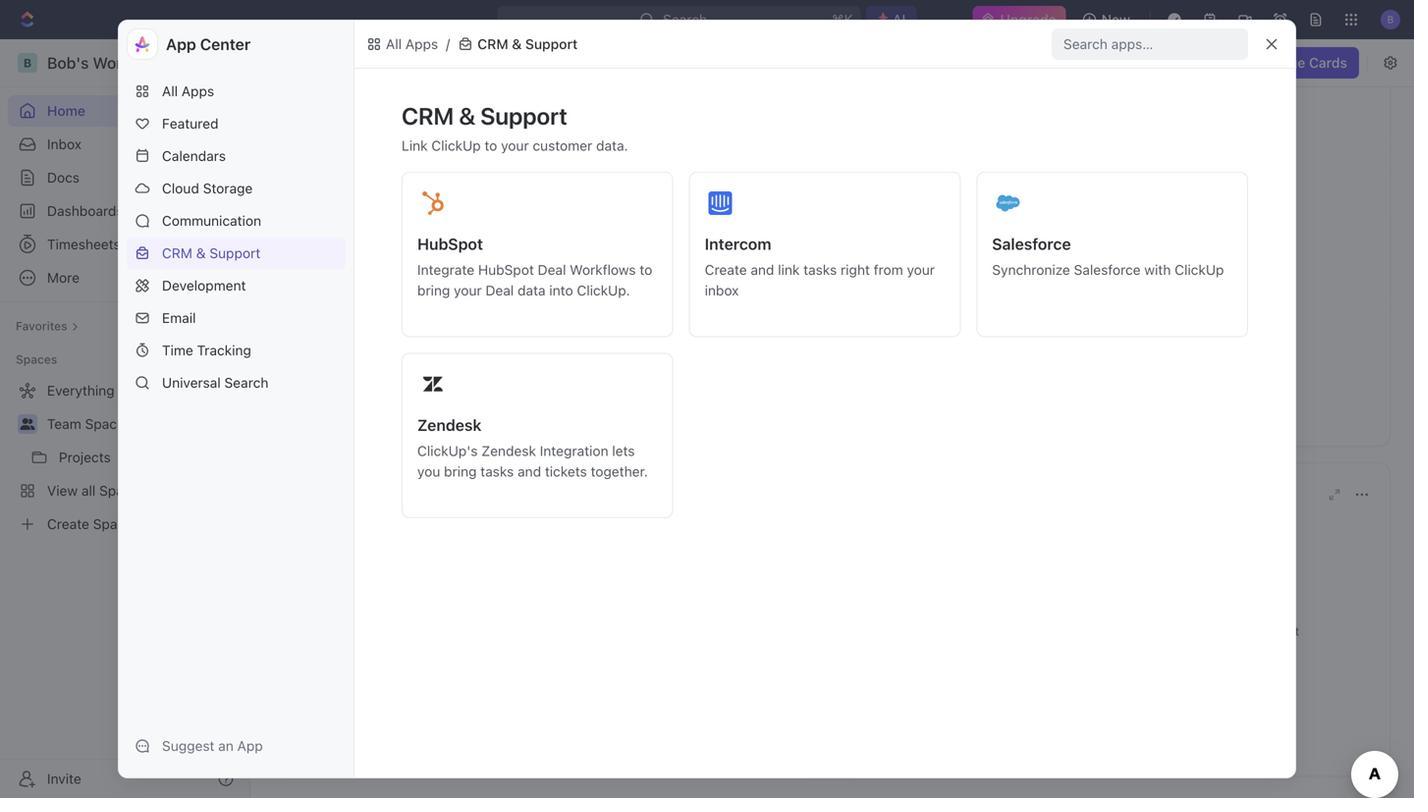 Task type: vqa. For each thing, say whether or not it's contained in the screenshot.
Assignee dropdown button
no



Task type: describe. For each thing, give the bounding box(es) containing it.
email
[[162, 310, 196, 326]]

universal search
[[162, 375, 269, 391]]

assigned comments
[[299, 486, 450, 504]]

1 horizontal spatial all apps link
[[362, 32, 442, 56]]

team space
[[47, 416, 125, 432]]

inbox
[[47, 136, 82, 152]]

all apps for all apps link to the left
[[162, 83, 214, 99]]

development
[[162, 277, 246, 294]]

home
[[508, 245, 539, 259]]

lineup
[[931, 625, 970, 638]]

synchronize
[[992, 262, 1070, 278]]

0 vertical spatial salesforce
[[992, 235, 1071, 253]]

create a task button
[[498, 276, 600, 300]]

tasks inside intercom create and link tasks right from your inbox
[[803, 262, 837, 278]]

space
[[85, 416, 125, 432]]

favorites
[[16, 319, 67, 333]]

all for all apps link to the left
[[162, 83, 178, 99]]

recurring
[[1137, 254, 1188, 268]]

app center
[[166, 35, 251, 54]]

spaces
[[16, 353, 57, 366]]

to inside the use clickup ai to create a recurring summary of recent activity.
[[1074, 254, 1086, 268]]

task inside lineup keeps your most important tasks in one list. add your most important task to get started.
[[1058, 640, 1081, 654]]

all apps for all apps link to the right
[[386, 36, 438, 52]]

suggest an app
[[162, 738, 263, 754]]

dxxtk image
[[366, 36, 382, 52]]

center
[[200, 35, 251, 54]]

salesforce synchronize salesforce with clickup
[[992, 235, 1224, 278]]

communication
[[162, 213, 261, 229]]

1 horizontal spatial salesforce
[[1074, 262, 1141, 278]]

1 most from the left
[[1038, 625, 1065, 638]]

zendesk clickup's zendesk integration lets you bring tasks and tickets together.
[[417, 416, 648, 480]]

suggest an app button
[[127, 731, 346, 762]]

data
[[518, 282, 546, 299]]

upgrade link
[[973, 6, 1066, 33]]

0 vertical spatial zendesk
[[417, 416, 482, 435]]

dxxtk image
[[458, 36, 474, 52]]

new
[[1102, 11, 1130, 27]]

time
[[162, 342, 193, 358]]

clickup.
[[577, 282, 630, 299]]

search
[[224, 375, 269, 391]]

lets
[[612, 443, 635, 459]]

tasks inside zendesk clickup's zendesk integration lets you bring tasks and tickets together.
[[480, 464, 514, 480]]

and inside zendesk clickup's zendesk integration lets you bring tasks and tickets together.
[[518, 464, 541, 480]]

to inside lineup keeps your most important tasks in one list. add your most important task to get started.
[[1085, 640, 1096, 654]]

1 vertical spatial zendesk
[[481, 443, 536, 459]]

0 horizontal spatial app
[[166, 35, 196, 54]]

right
[[841, 262, 870, 278]]

use
[[989, 254, 1010, 268]]

started.
[[1121, 640, 1164, 654]]

is
[[486, 245, 495, 259]]

time tracking
[[162, 342, 251, 358]]

integration
[[540, 443, 608, 459]]

bring for hubspot
[[417, 282, 450, 299]]

team space link
[[47, 409, 187, 440]]

your right keeps
[[1010, 625, 1034, 638]]

of
[[1067, 272, 1078, 286]]

learn more link
[[625, 245, 687, 259]]

customer
[[533, 137, 592, 154]]

learn
[[625, 245, 656, 259]]

calendars link
[[127, 140, 346, 172]]

0 vertical spatial deal
[[538, 262, 566, 278]]

development link
[[127, 270, 346, 301]]

2 horizontal spatial crm
[[477, 36, 508, 52]]

personal list is a home for your tasks. learn more
[[411, 245, 687, 259]]

cloud
[[162, 180, 199, 196]]

more
[[659, 245, 687, 259]]

tickets
[[545, 464, 587, 480]]

manage
[[1254, 55, 1305, 71]]

suggest
[[162, 738, 215, 754]]

edit
[[1117, 55, 1141, 71]]

for
[[542, 245, 557, 259]]

create
[[1089, 254, 1124, 268]]

personal
[[411, 245, 459, 259]]

to inside the hubspot integrate hubspot deal workflows to bring your deal data into clickup.
[[640, 262, 652, 278]]

one
[[1172, 625, 1192, 638]]

crm & support dialog
[[118, 20, 1296, 779]]

search...
[[663, 11, 719, 27]]

together.
[[591, 464, 648, 480]]

add
[[1219, 625, 1241, 638]]

recent
[[1082, 272, 1117, 286]]

get
[[1099, 640, 1117, 654]]

email link
[[127, 302, 346, 334]]

new button
[[1074, 4, 1142, 35]]

a inside the use clickup ai to create a recurring summary of recent activity.
[[1127, 254, 1134, 268]]

tasks inside lineup keeps your most important tasks in one list. add your most important task to get started.
[[1126, 625, 1155, 638]]

0 vertical spatial support
[[525, 36, 578, 52]]

support inside crm & support link clickup to your customer data.
[[480, 102, 567, 130]]

0 horizontal spatial a
[[498, 245, 504, 259]]

manage cards
[[1254, 55, 1347, 71]]

featured
[[162, 115, 219, 132]]

sidebar navigation
[[0, 39, 250, 798]]

home
[[47, 103, 85, 119]]

tracking
[[197, 342, 251, 358]]

ai
[[1060, 254, 1071, 268]]

list
[[462, 245, 482, 259]]

2 most from the left
[[1272, 625, 1299, 638]]

upgrade
[[1000, 11, 1056, 27]]

invite
[[47, 771, 81, 787]]

create inside intercom create and link tasks right from your inbox
[[705, 262, 747, 278]]

clickup's
[[417, 443, 478, 459]]



Task type: locate. For each thing, give the bounding box(es) containing it.
1 horizontal spatial &
[[459, 102, 475, 130]]

task left get
[[1058, 640, 1081, 654]]

2 horizontal spatial clickup
[[1175, 262, 1224, 278]]

1 horizontal spatial apps
[[405, 36, 438, 52]]

1 horizontal spatial all apps
[[386, 36, 438, 52]]

crm inside crm & support link clickup to your customer data.
[[402, 102, 454, 130]]

clickup for synchronize
[[1175, 262, 1224, 278]]

1 vertical spatial tasks
[[480, 464, 514, 480]]

zendesk
[[417, 416, 482, 435], [481, 443, 536, 459]]

2 vertical spatial &
[[196, 245, 206, 261]]

0 horizontal spatial apps
[[182, 83, 214, 99]]

important down keeps
[[1001, 640, 1055, 654]]

bring down integrate
[[417, 282, 450, 299]]

1 horizontal spatial all
[[386, 36, 402, 52]]

1 horizontal spatial tasks
[[803, 262, 837, 278]]

zendesk right clickup's
[[481, 443, 536, 459]]

clickup inside crm & support link clickup to your customer data.
[[431, 137, 481, 154]]

your right for
[[561, 245, 585, 259]]

calendars
[[162, 148, 226, 164]]

1 vertical spatial hubspot
[[478, 262, 534, 278]]

your left customer
[[501, 137, 529, 154]]

0 vertical spatial task
[[568, 281, 593, 295]]

0 vertical spatial &
[[512, 36, 522, 52]]

1 horizontal spatial and
[[751, 262, 774, 278]]

activity.
[[1121, 272, 1164, 286]]

your down integrate
[[454, 282, 482, 299]]

0 vertical spatial create
[[705, 262, 747, 278]]

a right 'is'
[[498, 245, 504, 259]]

0 vertical spatial tasks
[[803, 262, 837, 278]]

2 vertical spatial tasks
[[1126, 625, 1155, 638]]

task down workflows
[[568, 281, 593, 295]]

a
[[498, 245, 504, 259], [1127, 254, 1134, 268], [559, 281, 565, 295]]

0 vertical spatial crm & support
[[477, 36, 578, 52]]

0 horizontal spatial crm
[[162, 245, 192, 261]]

crm up development at top left
[[162, 245, 192, 261]]

support down communication link
[[209, 245, 261, 261]]

universal search link
[[127, 367, 346, 399]]

user group image
[[20, 418, 35, 430]]

& right dxxtk icon
[[512, 36, 522, 52]]

0 horizontal spatial all
[[162, 83, 178, 99]]

hubspot down 'is'
[[478, 262, 534, 278]]

app right an
[[237, 738, 263, 754]]

2 horizontal spatial tasks
[[1126, 625, 1155, 638]]

crm & support down communication
[[162, 245, 261, 261]]

app inside button
[[237, 738, 263, 754]]

to left customer
[[485, 137, 497, 154]]

support up customer
[[480, 102, 567, 130]]

your inside crm & support link clickup to your customer data.
[[501, 137, 529, 154]]

link
[[778, 262, 800, 278]]

important
[[1069, 625, 1123, 638], [1001, 640, 1055, 654]]

1 horizontal spatial clickup
[[1014, 254, 1057, 268]]

0 vertical spatial and
[[751, 262, 774, 278]]

⌘k
[[832, 11, 853, 27]]

1 vertical spatial bring
[[444, 464, 477, 480]]

deal down for
[[538, 262, 566, 278]]

1 horizontal spatial task
[[1058, 640, 1081, 654]]

1 horizontal spatial deal
[[538, 262, 566, 278]]

an
[[218, 738, 234, 754]]

assigned
[[299, 486, 367, 504]]

to down learn
[[640, 262, 652, 278]]

your
[[501, 137, 529, 154], [561, 245, 585, 259], [907, 262, 935, 278], [454, 282, 482, 299], [1010, 625, 1034, 638], [1244, 625, 1268, 638]]

2 horizontal spatial a
[[1127, 254, 1134, 268]]

timesheets
[[47, 236, 121, 252]]

0 horizontal spatial important
[[1001, 640, 1055, 654]]

most right keeps
[[1038, 625, 1065, 638]]

0 vertical spatial all apps link
[[362, 32, 442, 56]]

cloud storage
[[162, 180, 253, 196]]

1 vertical spatial crm
[[402, 102, 454, 130]]

1 vertical spatial apps
[[182, 83, 214, 99]]

apps up featured
[[182, 83, 214, 99]]

1 horizontal spatial a
[[559, 281, 565, 295]]

bring down clickup's
[[444, 464, 477, 480]]

create a task
[[518, 281, 593, 295]]

all up featured
[[162, 83, 178, 99]]

apps for all apps link to the right
[[405, 36, 438, 52]]

deal left data
[[486, 282, 514, 299]]

1 vertical spatial deal
[[486, 282, 514, 299]]

all apps up featured
[[162, 83, 214, 99]]

1 horizontal spatial app
[[237, 738, 263, 754]]

1 horizontal spatial important
[[1069, 625, 1123, 638]]

0 vertical spatial app
[[166, 35, 196, 54]]

crm right dxxtk icon
[[477, 36, 508, 52]]

workflows
[[570, 262, 636, 278]]

cards
[[1309, 55, 1347, 71]]

most right add
[[1272, 625, 1299, 638]]

apps for all apps link to the left
[[182, 83, 214, 99]]

all apps
[[386, 36, 438, 52], [162, 83, 214, 99]]

and inside intercom create and link tasks right from your inbox
[[751, 262, 774, 278]]

summary
[[1191, 254, 1242, 268]]

0 horizontal spatial deal
[[486, 282, 514, 299]]

tasks right you at the left of the page
[[480, 464, 514, 480]]

link
[[402, 137, 428, 154]]

apps left /
[[405, 36, 438, 52]]

0 horizontal spatial crm & support
[[162, 245, 261, 261]]

0 vertical spatial important
[[1069, 625, 1123, 638]]

create inside button
[[518, 281, 555, 295]]

featured link
[[127, 108, 346, 139]]

time tracking link
[[127, 335, 346, 366]]

Search apps… field
[[1064, 32, 1240, 56]]

all apps link left /
[[362, 32, 442, 56]]

1 vertical spatial important
[[1001, 640, 1055, 654]]

/
[[446, 36, 450, 52]]

0 horizontal spatial salesforce
[[992, 235, 1071, 253]]

all for all apps link to the right
[[386, 36, 402, 52]]

zendesk up clickup's
[[417, 416, 482, 435]]

lineup keeps your most important tasks in one list. add your most important task to get started.
[[931, 625, 1299, 654]]

universal
[[162, 375, 221, 391]]

crm & support right dxxtk icon
[[477, 36, 578, 52]]

app left center
[[166, 35, 196, 54]]

important up get
[[1069, 625, 1123, 638]]

0 vertical spatial all
[[386, 36, 402, 52]]

task
[[568, 281, 593, 295], [1058, 640, 1081, 654]]

your right from at the right top
[[907, 262, 935, 278]]

2 horizontal spatial &
[[512, 36, 522, 52]]

communication link
[[127, 205, 346, 237]]

1 horizontal spatial crm & support
[[477, 36, 578, 52]]

tasks up "started."
[[1126, 625, 1155, 638]]

clickup inside salesforce synchronize salesforce with clickup
[[1175, 262, 1224, 278]]

2 vertical spatial support
[[209, 245, 261, 261]]

1 vertical spatial crm & support
[[162, 245, 261, 261]]

crm up link
[[402, 102, 454, 130]]

with
[[1144, 262, 1171, 278]]

use clickup ai to create a recurring summary of recent activity.
[[989, 254, 1242, 286]]

0 horizontal spatial create
[[518, 281, 555, 295]]

1 horizontal spatial most
[[1272, 625, 1299, 638]]

your right add
[[1244, 625, 1268, 638]]

dashboards link
[[8, 195, 242, 227]]

tasks right link
[[803, 262, 837, 278]]

2 vertical spatial crm
[[162, 245, 192, 261]]

inbox link
[[8, 129, 242, 160]]

0 vertical spatial hubspot
[[417, 235, 483, 253]]

0 horizontal spatial and
[[518, 464, 541, 480]]

1 vertical spatial all
[[162, 83, 178, 99]]

support
[[525, 36, 578, 52], [480, 102, 567, 130], [209, 245, 261, 261]]

and left link
[[751, 262, 774, 278]]

0 vertical spatial all apps
[[386, 36, 438, 52]]

clickup inside the use clickup ai to create a recurring summary of recent activity.
[[1014, 254, 1057, 268]]

1 vertical spatial salesforce
[[1074, 262, 1141, 278]]

0 horizontal spatial most
[[1038, 625, 1065, 638]]

data.
[[596, 137, 628, 154]]

& down dxxtk icon
[[459, 102, 475, 130]]

0 horizontal spatial task
[[568, 281, 593, 295]]

dashboards
[[47, 203, 123, 219]]

keeps
[[974, 625, 1007, 638]]

0 horizontal spatial tasks
[[480, 464, 514, 480]]

docs link
[[8, 162, 242, 193]]

clickup left ai
[[1014, 254, 1057, 268]]

integrate
[[417, 262, 474, 278]]

storage
[[203, 180, 253, 196]]

hubspot up integrate
[[417, 235, 483, 253]]

1 vertical spatial all apps
[[162, 83, 214, 99]]

list.
[[1195, 625, 1215, 638]]

bring inside the hubspot integrate hubspot deal workflows to bring your deal data into clickup.
[[417, 282, 450, 299]]

crm & support link
[[127, 238, 346, 269]]

& inside crm & support link clickup to your customer data.
[[459, 102, 475, 130]]

bring inside zendesk clickup's zendesk integration lets you bring tasks and tickets together.
[[444, 464, 477, 480]]

0 horizontal spatial all apps
[[162, 83, 214, 99]]

1 vertical spatial and
[[518, 464, 541, 480]]

edit layout:
[[1117, 55, 1187, 71]]

docs
[[47, 169, 80, 186]]

0 horizontal spatial clickup
[[431, 137, 481, 154]]

1 vertical spatial task
[[1058, 640, 1081, 654]]

favorites button
[[8, 314, 87, 338]]

intercom
[[705, 235, 771, 253]]

bring
[[417, 282, 450, 299], [444, 464, 477, 480]]

all
[[386, 36, 402, 52], [162, 83, 178, 99]]

all apps left /
[[386, 36, 438, 52]]

a right data
[[559, 281, 565, 295]]

layout:
[[1145, 55, 1187, 71]]

1 vertical spatial support
[[480, 102, 567, 130]]

to right ai
[[1074, 254, 1086, 268]]

team
[[47, 416, 81, 432]]

apps
[[405, 36, 438, 52], [182, 83, 214, 99]]

all apps link up featured link
[[127, 76, 346, 107]]

to left get
[[1085, 640, 1096, 654]]

0 horizontal spatial &
[[196, 245, 206, 261]]

tasks
[[803, 262, 837, 278], [480, 464, 514, 480], [1126, 625, 1155, 638]]

0 vertical spatial bring
[[417, 282, 450, 299]]

into
[[549, 282, 573, 299]]

from
[[874, 262, 903, 278]]

your inside intercom create and link tasks right from your inbox
[[907, 262, 935, 278]]

support right dxxtk icon
[[525, 36, 578, 52]]

your inside the hubspot integrate hubspot deal workflows to bring your deal data into clickup.
[[454, 282, 482, 299]]

1 vertical spatial create
[[518, 281, 555, 295]]

clickup for &
[[431, 137, 481, 154]]

comments
[[371, 486, 450, 504]]

0 vertical spatial apps
[[405, 36, 438, 52]]

1 vertical spatial all apps link
[[127, 76, 346, 107]]

salesforce
[[992, 235, 1071, 253], [1074, 262, 1141, 278]]

create
[[705, 262, 747, 278], [518, 281, 555, 295]]

bring for zendesk
[[444, 464, 477, 480]]

task inside create a task button
[[568, 281, 593, 295]]

and
[[751, 262, 774, 278], [518, 464, 541, 480]]

clickup
[[431, 137, 481, 154], [1014, 254, 1057, 268], [1175, 262, 1224, 278]]

0 vertical spatial crm
[[477, 36, 508, 52]]

all right dxxtk image
[[386, 36, 402, 52]]

intercom create and link tasks right from your inbox
[[705, 235, 935, 299]]

& up development at top left
[[196, 245, 206, 261]]

1 vertical spatial &
[[459, 102, 475, 130]]

1 vertical spatial app
[[237, 738, 263, 754]]

1 horizontal spatial crm
[[402, 102, 454, 130]]

0 horizontal spatial all apps link
[[127, 76, 346, 107]]

1 horizontal spatial create
[[705, 262, 747, 278]]

cloud storage link
[[127, 173, 346, 204]]

clickup right with
[[1175, 262, 1224, 278]]

you
[[417, 464, 440, 480]]

to inside crm & support link clickup to your customer data.
[[485, 137, 497, 154]]

manage cards button
[[1242, 47, 1359, 79]]

a up the activity.
[[1127, 254, 1134, 268]]

app
[[166, 35, 196, 54], [237, 738, 263, 754]]

and left tickets
[[518, 464, 541, 480]]

a inside create a task button
[[559, 281, 565, 295]]

crm & support
[[477, 36, 578, 52], [162, 245, 261, 261]]

clickup right link
[[431, 137, 481, 154]]



